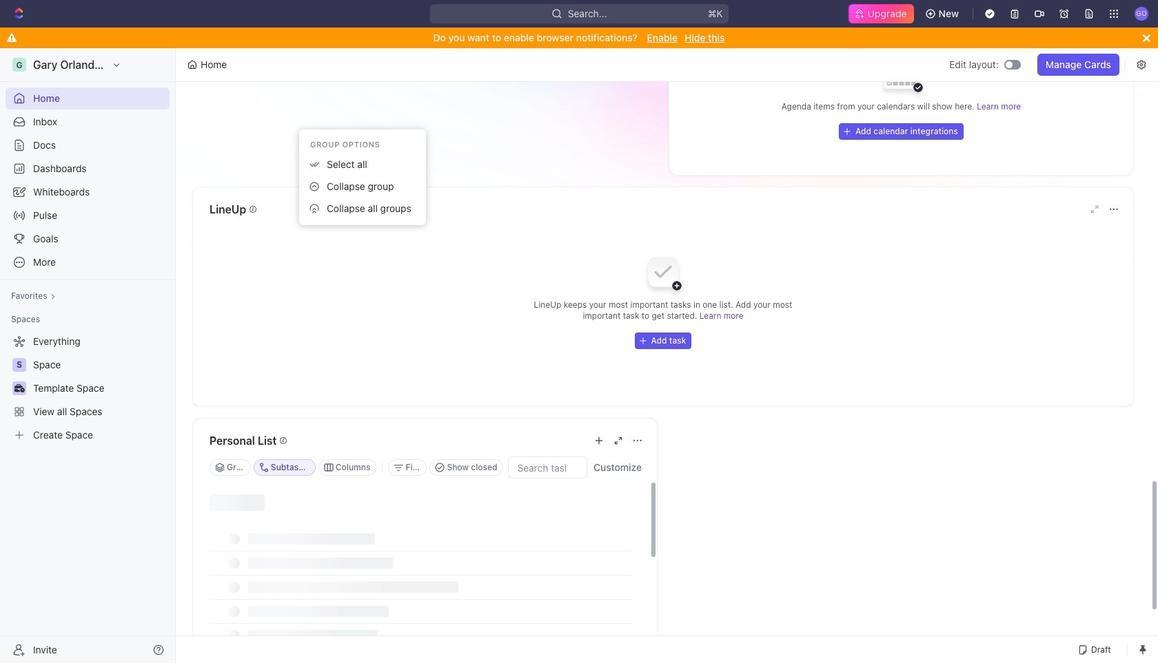 Task type: locate. For each thing, give the bounding box(es) containing it.
sidebar navigation
[[0, 48, 176, 664]]

tree
[[6, 331, 170, 447]]



Task type: vqa. For each thing, say whether or not it's contained in the screenshot.
tree
yes



Task type: describe. For each thing, give the bounding box(es) containing it.
Search tasks... text field
[[509, 458, 587, 479]]

tree inside the sidebar navigation
[[6, 331, 170, 447]]



